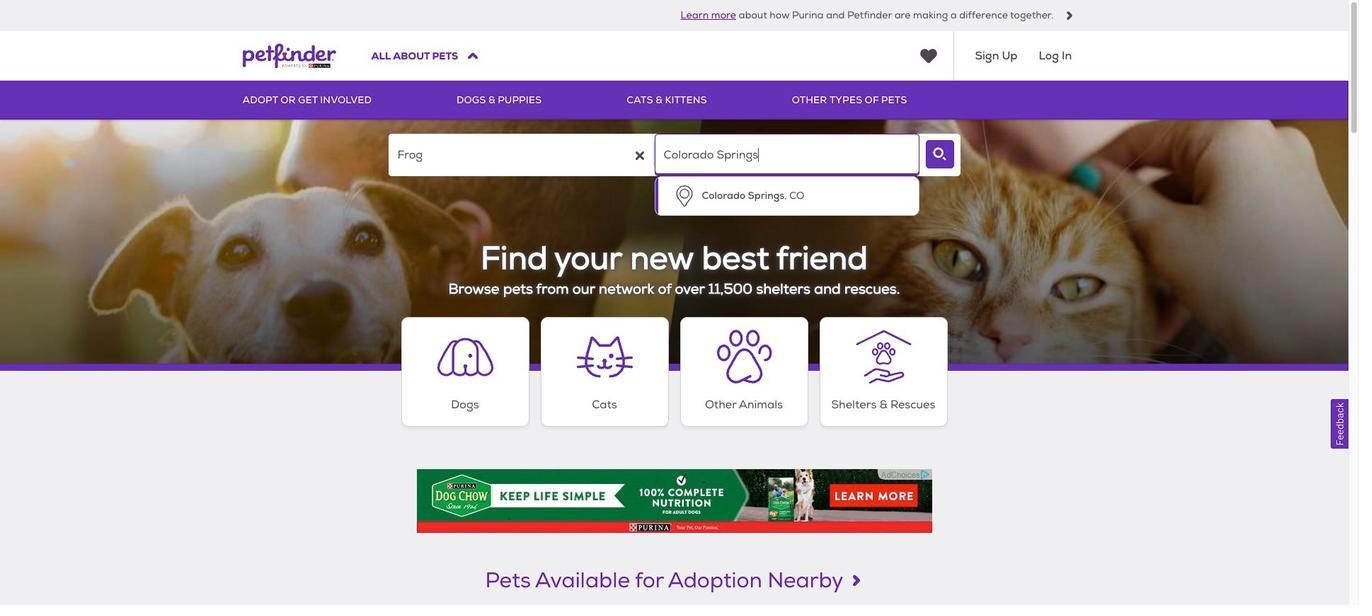 Task type: locate. For each thing, give the bounding box(es) containing it.
primary element
[[243, 81, 1107, 120]]

petfinder logo image
[[243, 31, 336, 81]]



Task type: describe. For each thing, give the bounding box(es) containing it.
Search Terrier, Kitten, etc. text field
[[388, 134, 653, 176]]

9c2b2 image
[[1066, 11, 1074, 20]]

advertisement element
[[417, 469, 932, 533]]

Enter City, State, or ZIP text field
[[655, 134, 920, 176]]



